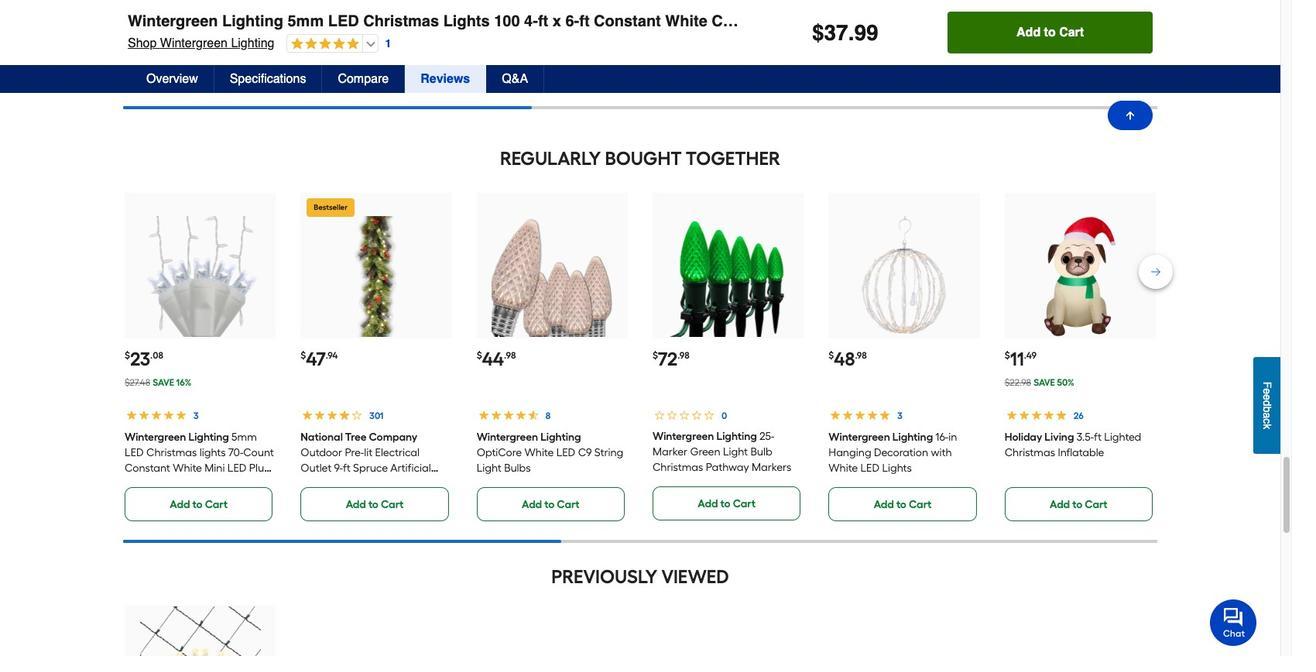 Task type: vqa. For each thing, say whether or not it's contained in the screenshot.
Laminate inside the ARCADIA 36-IN W X 30-IN H X 12-IN D WHITE LAMINATE DOOR WALL FULLY ASSEMBLED CABINET (RECESSED PANEL SHAKER DOOR STYLE)
no



Task type: locate. For each thing, give the bounding box(es) containing it.
constanton 300 6-ft x 4-ft constant clear christmas net lights
[[1005, 0, 1153, 41]]

wintergreen lighting up green
[[653, 430, 758, 443]]

add to cart inside '47' list item
[[346, 498, 404, 511]]

4 list item from the left
[[653, 0, 804, 88]]

list item
[[125, 0, 276, 88], [301, 0, 452, 88], [477, 0, 628, 88], [653, 0, 804, 88], [829, 0, 980, 88], [1005, 0, 1156, 88]]

.98 inside the $ 48 .98
[[855, 350, 867, 361]]

2 horizontal spatial .98
[[855, 350, 867, 361]]

lights
[[200, 446, 226, 459]]

1 vertical spatial with
[[345, 477, 366, 490]]

0 horizontal spatial star
[[653, 59, 678, 72]]

add to cart link down "spruce"
[[301, 487, 449, 521]]

christmas inside staybright 150 6-ft x 4-ft constant clear christmas net lights
[[554, 12, 605, 26]]

b
[[1262, 407, 1274, 413]]

lighting inside 48 list item
[[893, 431, 934, 444]]

staybright 100 5-ft x 4-ft sparkling white christmas net lights link
[[301, 0, 452, 43], [301, 0, 435, 41]]

add
[[1017, 26, 1041, 40], [170, 64, 190, 78], [346, 64, 366, 78], [522, 64, 542, 78], [698, 64, 718, 78], [874, 64, 895, 78], [1050, 64, 1071, 78], [698, 497, 718, 511], [170, 498, 190, 511], [346, 498, 366, 511], [522, 498, 542, 511], [874, 498, 895, 511], [1050, 498, 1071, 511]]

wintergreen lighting up lights
[[125, 431, 229, 444]]

add to cart down energy smart 150 6-ft x 4-ft constant white christmas net lights
[[874, 64, 932, 78]]

6- inside 5mm led christmas lights 100 4-ft x 6-ft twinkling white christmas net lights energy star add to cart
[[661, 28, 670, 41]]

incandescent
[[301, 493, 368, 506]]

1 horizontal spatial .98
[[678, 350, 690, 361]]

wintergreen lighting 5mm led christmas lights 70-count constant white mini led plug-in christmas icicle lights image
[[140, 216, 261, 337]]

add inside "11" "list item"
[[1050, 498, 1071, 511]]

add down shop wintergreen lighting
[[170, 64, 190, 78]]

0 horizontal spatial wintergreen lighting
[[125, 431, 229, 444]]

net inside 5mm led christmas lights 100 4-ft x 6-ft twinkling white christmas net lights energy star add to cart
[[706, 43, 724, 57]]

2 horizontal spatial clear
[[1053, 12, 1080, 26]]

long
[[184, 0, 209, 10]]

artificial
[[391, 462, 431, 475]]

1 horizontal spatial save
[[1034, 377, 1056, 388]]

add down the "bulbs"
[[522, 498, 542, 511]]

to down icicle
[[193, 498, 203, 511]]

bulbs
[[504, 462, 531, 475]]

.49
[[1025, 350, 1037, 361]]

clear
[[173, 12, 200, 26], [525, 12, 552, 26], [1053, 12, 1080, 26]]

3 150 from the left
[[915, 0, 931, 10]]

5mm for 5mm led christmas lights 100 4-ft x 6-ft twinkling white christmas net lights energy star add to cart
[[760, 0, 785, 10]]

add to cart down shop wintergreen lighting
[[170, 64, 228, 78]]

constant down energy
[[829, 12, 875, 26]]

add to cart down inflatable
[[1050, 498, 1108, 511]]

4- right 300
[[1135, 0, 1144, 10]]

clear for constanton 300 6-ft x 4-ft constant clear christmas net lights
[[1053, 12, 1080, 26]]

add down the 5 stars image on the top left of page
[[346, 64, 366, 78]]

2 .98 from the left
[[678, 350, 690, 361]]

150 right "smart"
[[915, 0, 931, 10]]

energy left the 37
[[759, 43, 798, 57]]

save inside 23 list item
[[153, 377, 174, 388]]

5 list item from the left
[[829, 0, 980, 88]]

net inside staybright 100 5-ft x 4-ft sparkling white christmas net lights
[[301, 28, 318, 41]]

to down energy smart 150 6-ft x 4-ft constant white christmas net lights
[[897, 64, 907, 78]]

christmas inside energy smart 150 6-ft x 4-ft constant white christmas net lights
[[909, 12, 960, 26]]

compare
[[338, 72, 389, 86]]

specifications
[[230, 72, 306, 86]]

previously viewed heading
[[123, 562, 1158, 593]]

string
[[595, 446, 624, 459]]

christmas inside constanton 300 6-ft x 4-ft constant clear christmas net lights
[[1083, 12, 1133, 26]]

holiday living 3.5-ft lighted christmas inflatable image
[[1020, 216, 1141, 337]]

twinkling
[[680, 28, 726, 41]]

christmas inside '25- marker green light bulb christmas pathway markers'
[[653, 461, 704, 474]]

6 list item from the left
[[1005, 0, 1156, 88]]

to down inflatable
[[1073, 498, 1083, 511]]

48 list item
[[829, 193, 980, 521]]

44
[[482, 348, 504, 370]]

lighting up lights
[[189, 431, 229, 444]]

.98 for 72
[[678, 350, 690, 361]]

cart for add to cart link under energy smart 150 6-ft x 4-ft constant white christmas net lights
[[909, 64, 932, 78]]

cart inside '47' list item
[[381, 498, 404, 511]]

3 list item from the left
[[477, 0, 628, 88]]

x inside staybright 100 5-ft x 4-ft sparkling white christmas net lights
[[410, 0, 415, 10]]

lit
[[364, 446, 373, 459]]

add to cart link down energy smart 150 6-ft x 4-ft constant white christmas net lights
[[829, 54, 977, 88]]

markers
[[752, 461, 792, 474]]

energy down "smart"
[[872, 12, 938, 30]]

$ inside $ 47 .94
[[301, 350, 306, 361]]

wintergreen up hanging
[[829, 431, 891, 444]]

add to cart link down 1 at the left
[[301, 54, 449, 88]]

cart for add to cart link underneath the add to cart button
[[1085, 64, 1108, 78]]

add to cart link down the add to cart button
[[1005, 54, 1153, 88]]

clear for staybright 150 6-ft x 4-ft constant clear christmas net lights
[[525, 12, 552, 26]]

add down the '16-in hanging decoration with white led lights'
[[874, 498, 895, 511]]

0 horizontal spatial light
[[477, 462, 502, 475]]

add inside the 72 list item
[[698, 497, 718, 511]]

e up d
[[1262, 388, 1274, 394]]

christmas inside string-a-long 150 6-ft x 4-ft constant clear christmas net lights
[[202, 12, 253, 26]]

lighting inside 23 list item
[[189, 431, 229, 444]]

2 vertical spatial 5mm
[[232, 431, 257, 444]]

wintergreen lighting up decoration
[[829, 431, 934, 444]]

add down "spruce"
[[346, 498, 366, 511]]

add inside '47' list item
[[346, 498, 366, 511]]

add to cart link down inflatable
[[1005, 487, 1153, 521]]

garland
[[301, 477, 342, 490]]

6-
[[230, 0, 239, 10], [566, 0, 575, 10], [934, 0, 943, 10], [1107, 0, 1117, 10], [566, 12, 580, 30], [661, 28, 670, 41]]

clear inside staybright 150 6-ft x 4-ft constant clear christmas net lights
[[525, 12, 552, 26]]

c9
[[578, 446, 592, 459]]

wintergreen lighting
[[653, 430, 758, 443], [125, 431, 229, 444], [829, 431, 934, 444]]

staybright up sparkling
[[317, 0, 368, 10]]

add to cart down constanton
[[1017, 26, 1085, 40]]

to inside 48 list item
[[897, 498, 907, 511]]

lighting up decoration
[[893, 431, 934, 444]]

add to cart link down decoration
[[829, 487, 977, 521]]

to inside button
[[1045, 26, 1056, 40]]

staybright inside staybright 100 5-ft x 4-ft sparkling white christmas net lights
[[317, 0, 368, 10]]

regularly bought together heading
[[123, 143, 1158, 174]]

cart for add to cart link inside 44 list item
[[557, 498, 580, 511]]

1 horizontal spatial wintergreen lighting
[[653, 430, 758, 443]]

add down icicle
[[170, 498, 190, 511]]

e
[[1262, 388, 1274, 394], [1262, 394, 1274, 400]]

$ inside $ 72 .98
[[653, 350, 658, 361]]

cart for add to cart link under wintergreen lighting 5mm led christmas lights 100 4-ft x 6-ft constant white christmas net lights energy star
[[557, 64, 580, 78]]

0 horizontal spatial 5mm
[[232, 431, 257, 444]]

inflatable
[[1058, 446, 1105, 459]]

bestseller
[[314, 203, 348, 212]]

lighting up the 'bulb'
[[717, 430, 758, 443]]

x
[[249, 0, 255, 10], [410, 0, 415, 10], [585, 0, 590, 10], [953, 0, 959, 10], [1127, 0, 1132, 10], [553, 12, 562, 30], [653, 28, 658, 41]]

save left 16%
[[153, 377, 174, 388]]

$ for 47
[[301, 350, 306, 361]]

150 right long
[[211, 0, 227, 10]]

white inside 5mm led christmas lights 70-count constant white mini led plug- in christmas icicle lights
[[173, 462, 202, 475]]

cart
[[1060, 26, 1085, 40], [205, 64, 228, 78], [381, 64, 404, 78], [557, 64, 580, 78], [733, 64, 756, 78], [909, 64, 932, 78], [1085, 64, 1108, 78], [733, 497, 756, 511], [205, 498, 228, 511], [381, 498, 404, 511], [557, 498, 580, 511], [909, 498, 932, 511], [1085, 498, 1108, 511]]

add to cart down icicle
[[170, 498, 228, 511]]

add to cart link down shop wintergreen lighting
[[125, 54, 273, 88]]

ft
[[239, 0, 247, 10], [267, 0, 275, 10], [400, 0, 407, 10], [427, 0, 435, 10], [575, 0, 582, 10], [603, 0, 610, 10], [943, 0, 951, 10], [971, 0, 978, 10], [1117, 0, 1124, 10], [1144, 0, 1152, 10], [538, 12, 549, 30], [580, 12, 590, 30], [789, 12, 797, 26], [670, 28, 678, 41], [1095, 431, 1102, 444], [343, 462, 351, 475]]

add for 44 list item
[[522, 498, 542, 511]]

light up 'pathway' on the bottom of page
[[723, 445, 748, 459]]

2 horizontal spatial 150
[[915, 0, 931, 10]]

add to cart down 1 at the left
[[346, 64, 404, 78]]

save inside "11" "list item"
[[1034, 377, 1056, 388]]

1 list item from the left
[[125, 0, 276, 88]]

cart inside 48 list item
[[909, 498, 932, 511]]

add for list item containing constanton 300 6-ft x 4-ft constant clear christmas net lights
[[1050, 64, 1071, 78]]

constant up q&a
[[477, 12, 522, 26]]

5mm led christmas lights 100 4-ft x 6-ft twinkling white christmas net lights energy star link
[[653, 0, 804, 72], [653, 0, 798, 72]]

to down constanton
[[1045, 26, 1056, 40]]

$ 72 .98
[[653, 348, 690, 370]]

$ inside $ 11 .49
[[1005, 350, 1011, 361]]

cart inside "11" "list item"
[[1085, 498, 1108, 511]]

national tree company outdoor pre-lit electrical outlet 9-ft spruce artificial garland with white incandescent lights
[[301, 431, 431, 506]]

add to cart inside the 72 list item
[[698, 497, 756, 511]]

$22.98
[[1005, 377, 1032, 388]]

4- up wintergreen lighting 5mm led christmas lights 100 4-ft x 6-ft constant white christmas net lights energy star
[[593, 0, 603, 10]]

5 stars image
[[288, 37, 360, 52]]

star
[[942, 12, 983, 30], [653, 59, 678, 72]]

wintergreen lighting inside the 72 list item
[[653, 430, 758, 443]]

150 inside energy smart 150 6-ft x 4-ft constant white christmas net lights
[[915, 0, 931, 10]]

energy smart 150 6-ft x 4-ft constant white christmas net lights
[[829, 0, 980, 41]]

0 horizontal spatial .98
[[504, 350, 516, 361]]

net inside constanton 300 6-ft x 4-ft constant clear christmas net lights
[[1136, 12, 1153, 26]]

clear inside constanton 300 6-ft x 4-ft constant clear christmas net lights
[[1053, 12, 1080, 26]]

e up b
[[1262, 394, 1274, 400]]

lighting up 'c9'
[[541, 431, 581, 444]]

constant inside string-a-long 150 6-ft x 4-ft constant clear christmas net lights
[[125, 12, 170, 26]]

add for list item containing energy smart 150 6-ft x 4-ft constant white christmas net lights
[[874, 64, 895, 78]]

clear up q&a button
[[525, 12, 552, 26]]

add down twinkling
[[698, 64, 718, 78]]

$22.98 save 50%
[[1005, 377, 1075, 388]]

lights inside national tree company outdoor pre-lit electrical outlet 9-ft spruce artificial garland with white incandescent lights
[[370, 493, 400, 506]]

3 clear from the left
[[1053, 12, 1080, 26]]

1 horizontal spatial light
[[723, 445, 748, 459]]

wintergreen up in
[[125, 431, 186, 444]]

5mm led christmas lights 100 4-ft x 6-ft twinkling white christmas net lights energy star add to cart
[[653, 0, 798, 78]]

cart for add to cart link under 1 at the left
[[381, 64, 404, 78]]

150 up wintergreen lighting 5mm led christmas lights 100 4-ft x 6-ft constant white christmas net lights energy star
[[547, 0, 563, 10]]

energy smart 150 6-ft x 4-ft constant white christmas net lights link
[[829, 0, 980, 43], [829, 0, 980, 41]]

light down the opticore
[[477, 462, 502, 475]]

add to cart down decoration
[[874, 498, 932, 511]]

to down wintergreen lighting opticore white led c9 string light bulbs
[[545, 498, 555, 511]]

bulb
[[751, 445, 773, 459]]

net inside string-a-long 150 6-ft x 4-ft constant clear christmas net lights
[[255, 12, 273, 26]]

1 .98 from the left
[[504, 350, 516, 361]]

2 list item from the left
[[301, 0, 452, 88]]

add down 'pathway' on the bottom of page
[[698, 497, 718, 511]]

1 150 from the left
[[211, 0, 227, 10]]

6- inside constanton 300 6-ft x 4-ft constant clear christmas net lights
[[1107, 0, 1117, 10]]

add to cart inside 48 list item
[[874, 498, 932, 511]]

constant inside energy smart 150 6-ft x 4-ft constant white christmas net lights
[[829, 12, 875, 26]]

add for list item containing string-a-long 150 6-ft x 4-ft constant clear christmas net lights
[[170, 64, 190, 78]]

chat invite button image
[[1211, 599, 1258, 646]]

to down decoration
[[897, 498, 907, 511]]

1 vertical spatial energy
[[759, 43, 798, 57]]

list item containing constanton 300 6-ft x 4-ft constant clear christmas net lights
[[1005, 0, 1156, 88]]

staybright
[[317, 0, 368, 10], [493, 0, 544, 10]]

1 staybright from the left
[[317, 0, 368, 10]]

light
[[723, 445, 748, 459], [477, 462, 502, 475]]

.98 for 48
[[855, 350, 867, 361]]

add to cart inside 23 list item
[[170, 498, 228, 511]]

cart for add to cart link within the the 72 list item
[[733, 497, 756, 511]]

add down 99
[[874, 64, 895, 78]]

arrow up image
[[1125, 109, 1137, 122]]

constant left twinkling
[[594, 12, 661, 30]]

lights inside string-a-long 150 6-ft x 4-ft constant clear christmas net lights
[[125, 28, 154, 41]]

0 horizontal spatial with
[[345, 477, 366, 490]]

net
[[792, 12, 817, 30], [255, 12, 273, 26], [608, 12, 625, 26], [962, 12, 980, 26], [1136, 12, 1153, 26], [301, 28, 318, 41], [706, 43, 724, 57]]

0 vertical spatial light
[[723, 445, 748, 459]]

150 inside string-a-long 150 6-ft x 4-ft constant clear christmas net lights
[[211, 0, 227, 10]]

2 horizontal spatial 100
[[760, 12, 777, 26]]

with down "spruce"
[[345, 477, 366, 490]]

white inside staybright 100 5-ft x 4-ft sparkling white christmas net lights
[[350, 12, 379, 26]]

to down staybright 100 5-ft x 4-ft sparkling white christmas net lights
[[369, 64, 379, 78]]

list item containing staybright 100 5-ft x 4-ft sparkling white christmas net lights
[[301, 0, 452, 88]]

4- left the 37
[[780, 12, 789, 26]]

ft inside national tree company outdoor pre-lit electrical outlet 9-ft spruce artificial garland with white incandescent lights
[[343, 462, 351, 475]]

11 list item
[[1005, 193, 1156, 521]]

3 .98 from the left
[[855, 350, 867, 361]]

wintergreen
[[128, 12, 218, 30], [160, 36, 228, 50], [653, 430, 715, 443], [125, 431, 186, 444], [477, 431, 538, 444], [829, 431, 891, 444]]

wintergreen down long
[[160, 36, 228, 50]]

$ for 11
[[1005, 350, 1011, 361]]

1 horizontal spatial star
[[942, 12, 983, 30]]

100 inside staybright 100 5-ft x 4-ft sparkling white christmas net lights
[[371, 0, 388, 10]]

hanging
[[829, 446, 872, 459]]

add to cart down 'pathway' on the bottom of page
[[698, 497, 756, 511]]

list item containing energy smart 150 6-ft x 4-ft constant white christmas net lights
[[829, 0, 980, 88]]

$ 23 .08
[[125, 348, 163, 370]]

with down 16-
[[931, 446, 953, 459]]

in
[[125, 477, 134, 490]]

constant down constanton
[[1005, 12, 1051, 26]]

150 inside staybright 150 6-ft x 4-ft constant clear christmas net lights
[[547, 0, 563, 10]]

23 list item
[[125, 193, 276, 521]]

0 horizontal spatial clear
[[173, 12, 200, 26]]

70-
[[228, 446, 244, 459]]

2 horizontal spatial 5mm
[[760, 0, 785, 10]]

$
[[813, 20, 825, 45], [125, 350, 130, 361], [301, 350, 306, 361], [477, 350, 482, 361], [653, 350, 658, 361], [829, 350, 834, 361], [1005, 350, 1011, 361]]

2 150 from the left
[[547, 0, 563, 10]]

add to cart link inside 23 list item
[[125, 487, 273, 521]]

$ inside the $ 48 .98
[[829, 350, 834, 361]]

.98 inside $ 44 .98
[[504, 350, 516, 361]]

add down staybright 150 6-ft x 4-ft constant clear christmas net lights
[[522, 64, 542, 78]]

clear down constanton
[[1053, 12, 1080, 26]]

1 horizontal spatial staybright
[[493, 0, 544, 10]]

1 horizontal spatial 5mm
[[288, 12, 324, 30]]

cart inside 44 list item
[[557, 498, 580, 511]]

cart for add to cart link in '47' list item
[[381, 498, 404, 511]]

add to cart link down mini
[[125, 487, 273, 521]]

add down inflatable
[[1050, 498, 1071, 511]]

1 vertical spatial 5mm
[[288, 12, 324, 30]]

constant inside staybright 150 6-ft x 4-ft constant clear christmas net lights
[[477, 12, 522, 26]]

0 horizontal spatial energy
[[759, 43, 798, 57]]

add down constanton
[[1017, 26, 1041, 40]]

1 horizontal spatial energy
[[872, 12, 938, 30]]

0 horizontal spatial 100
[[371, 0, 388, 10]]

$ for 48
[[829, 350, 834, 361]]

add down the add to cart button
[[1050, 64, 1071, 78]]

add to cart
[[1017, 26, 1085, 40], [170, 64, 228, 78], [346, 64, 404, 78], [522, 64, 580, 78], [874, 64, 932, 78], [1050, 64, 1108, 78], [698, 497, 756, 511], [170, 498, 228, 511], [346, 498, 404, 511], [522, 498, 580, 511], [874, 498, 932, 511], [1050, 498, 1108, 511]]

national tree company outdoor pre-lit electrical outlet 9-ft spruce artificial garland with white incandescent lights image
[[316, 216, 437, 337]]

lights inside the '16-in hanging decoration with white led lights'
[[883, 462, 912, 475]]

.98 inside $ 72 .98
[[678, 350, 690, 361]]

5mm inside 5mm led christmas lights 100 4-ft x 6-ft twinkling white christmas net lights energy star add to cart
[[760, 0, 785, 10]]

add for "11" "list item"
[[1050, 498, 1071, 511]]

$ 37 . 99
[[813, 20, 879, 45]]

2 clear from the left
[[525, 12, 552, 26]]

shop
[[128, 36, 157, 50]]

previously
[[552, 566, 658, 588]]

1 horizontal spatial 100
[[494, 12, 520, 30]]

47 list item
[[301, 193, 452, 521]]

wintergreen lighting for 72
[[653, 430, 758, 443]]

100 inside 5mm led christmas lights 100 4-ft x 6-ft twinkling white christmas net lights energy star add to cart
[[760, 12, 777, 26]]

with
[[931, 446, 953, 459], [345, 477, 366, 490]]

to down "spruce"
[[369, 498, 379, 511]]

string-
[[141, 0, 173, 10]]

constant up in
[[125, 462, 170, 475]]

wintergreen lighting 25-marker green light bulb christmas pathway markers image
[[668, 216, 789, 337]]

lighting inside wintergreen lighting opticore white led c9 string light bulbs
[[541, 431, 581, 444]]

9-
[[334, 462, 343, 475]]

add to cart down the "bulbs"
[[522, 498, 580, 511]]

wintergreen inside 23 list item
[[125, 431, 186, 444]]

1 horizontal spatial 150
[[547, 0, 563, 10]]

add to cart link down the "bulbs"
[[477, 487, 625, 521]]

cart inside 23 list item
[[205, 498, 228, 511]]

to
[[1045, 26, 1056, 40], [193, 64, 203, 78], [369, 64, 379, 78], [545, 64, 555, 78], [721, 64, 731, 78], [897, 64, 907, 78], [1073, 64, 1083, 78], [721, 497, 731, 511], [193, 498, 203, 511], [369, 498, 379, 511], [545, 498, 555, 511], [897, 498, 907, 511], [1073, 498, 1083, 511]]

add to cart down "spruce"
[[346, 498, 404, 511]]

0 horizontal spatial save
[[153, 377, 174, 388]]

d
[[1262, 400, 1274, 407]]

1 horizontal spatial with
[[931, 446, 953, 459]]

lights inside 5mm led christmas lights 70-count constant white mini led plug- in christmas icicle lights
[[217, 477, 247, 490]]

constant down string-
[[125, 12, 170, 26]]

staybright up wintergreen lighting 5mm led christmas lights 100 4-ft x 6-ft constant white christmas net lights energy star
[[493, 0, 544, 10]]

72 list item
[[653, 193, 804, 521]]

to down the add to cart button
[[1073, 64, 1083, 78]]

$ for 23
[[125, 350, 130, 361]]

wintergreen lighting 16-in hanging decoration with white led lights image
[[844, 216, 965, 337]]

add to cart down the add to cart button
[[1050, 64, 1108, 78]]

list item containing staybright 150 6-ft x 4-ft constant clear christmas net lights
[[477, 0, 628, 88]]

clear down a-
[[173, 12, 200, 26]]

led inside 5mm led christmas lights 100 4-ft x 6-ft twinkling white christmas net lights energy star add to cart
[[653, 12, 672, 26]]

1 vertical spatial star
[[653, 59, 678, 72]]

to down twinkling
[[721, 64, 731, 78]]

add for 48 list item
[[874, 498, 895, 511]]

c
[[1262, 419, 1274, 424]]

1 horizontal spatial clear
[[525, 12, 552, 26]]

5mm inside 5mm led christmas lights 70-count constant white mini led plug- in christmas icicle lights
[[232, 431, 257, 444]]

to down 'pathway' on the bottom of page
[[721, 497, 731, 511]]

add to cart link down 'pathway' on the bottom of page
[[653, 487, 801, 521]]

add to cart link
[[125, 54, 273, 88], [301, 54, 449, 88], [477, 54, 625, 88], [653, 54, 801, 88], [829, 54, 977, 88], [1005, 54, 1153, 88], [653, 487, 801, 521], [125, 487, 273, 521], [301, 487, 449, 521], [477, 487, 625, 521], [829, 487, 977, 521], [1005, 487, 1153, 521]]

to inside 23 list item
[[193, 498, 203, 511]]

christmas
[[363, 12, 439, 30], [712, 12, 788, 30], [202, 12, 253, 26], [382, 12, 433, 26], [554, 12, 605, 26], [675, 12, 725, 26], [909, 12, 960, 26], [1083, 12, 1133, 26], [653, 43, 704, 57], [146, 446, 197, 459], [1005, 446, 1056, 459], [653, 461, 704, 474], [136, 477, 187, 490]]

2 staybright from the left
[[493, 0, 544, 10]]

lighting inside the 72 list item
[[717, 430, 758, 443]]

$ 44 .98
[[477, 348, 516, 370]]

1 save from the left
[[153, 377, 174, 388]]

4- right 5-
[[418, 0, 427, 10]]

1 clear from the left
[[173, 12, 200, 26]]

3.5-ft lighted christmas inflatable
[[1005, 431, 1142, 459]]

150
[[211, 0, 227, 10], [547, 0, 563, 10], [915, 0, 931, 10]]

3.5-
[[1077, 431, 1095, 444]]

100 left 5-
[[371, 0, 388, 10]]

11
[[1011, 348, 1025, 370]]

100 up q&a
[[494, 12, 520, 30]]

lighting up shop wintergreen lighting
[[222, 12, 283, 30]]

save left 50% at right bottom
[[1034, 377, 1056, 388]]

0 horizontal spatial staybright
[[317, 0, 368, 10]]

string-a-long 150 6-ft x 4-ft constant clear christmas net lights link
[[125, 0, 276, 43], [125, 0, 275, 41]]

2 save from the left
[[1034, 377, 1056, 388]]

string-a-long 150 6-ft x 4-ft constant clear christmas net lights
[[125, 0, 275, 41]]

4- right "smart"
[[961, 0, 971, 10]]

add inside 5mm led christmas lights 100 4-ft x 6-ft twinkling white christmas net lights energy star add to cart
[[698, 64, 718, 78]]

1 e from the top
[[1262, 388, 1274, 394]]

1 vertical spatial light
[[477, 462, 502, 475]]

4- right long
[[257, 0, 267, 10]]

wintergreen up the opticore
[[477, 431, 538, 444]]

100 left the 37
[[760, 12, 777, 26]]

regularly bought together
[[500, 147, 781, 170]]

$ inside the "$ 23 .08"
[[125, 350, 130, 361]]

wintergreen lighting inside 48 list item
[[829, 431, 934, 444]]

2 e from the top
[[1262, 394, 1274, 400]]

staybright for constant
[[493, 0, 544, 10]]

0 horizontal spatial 150
[[211, 0, 227, 10]]

white inside energy smart 150 6-ft x 4-ft constant white christmas net lights
[[877, 12, 906, 26]]

0 vertical spatial 5mm
[[760, 0, 785, 10]]

wintergreen up marker
[[653, 430, 715, 443]]

cart inside the 72 list item
[[733, 497, 756, 511]]

energy
[[846, 0, 879, 10]]

2 horizontal spatial wintergreen lighting
[[829, 431, 934, 444]]

0 vertical spatial with
[[931, 446, 953, 459]]



Task type: describe. For each thing, give the bounding box(es) containing it.
compare button
[[323, 65, 405, 93]]

23
[[130, 348, 150, 370]]

to down shop wintergreen lighting
[[193, 64, 203, 78]]

lights inside staybright 100 5-ft x 4-ft sparkling white christmas net lights
[[321, 28, 351, 41]]

in
[[949, 431, 958, 444]]

to inside '47' list item
[[369, 498, 379, 511]]

led inside wintergreen lighting opticore white led c9 string light bulbs
[[557, 446, 576, 459]]

wintergreen down a-
[[128, 12, 218, 30]]

specifications button
[[214, 65, 323, 93]]

energy inside 5mm led christmas lights 100 4-ft x 6-ft twinkling white christmas net lights energy star add to cart
[[759, 43, 798, 57]]

led inside the '16-in hanging decoration with white led lights'
[[861, 462, 880, 475]]

add for '47' list item
[[346, 498, 366, 511]]

0 vertical spatial energy
[[872, 12, 938, 30]]

white inside 5mm led christmas lights 100 4-ft x 6-ft twinkling white christmas net lights energy star add to cart
[[729, 28, 758, 41]]

opticore
[[477, 446, 522, 459]]

$ for 44
[[477, 350, 482, 361]]

pre-
[[345, 446, 364, 459]]

5mm led christmas lights 70-count constant white mini led plug- in christmas icicle lights
[[125, 431, 275, 490]]

add to cart link inside 44 list item
[[477, 487, 625, 521]]

star inside 5mm led christmas lights 100 4-ft x 6-ft twinkling white christmas net lights energy star add to cart
[[653, 59, 678, 72]]

white inside national tree company outdoor pre-lit electrical outlet 9-ft spruce artificial garland with white incandescent lights
[[368, 477, 397, 490]]

constanton
[[1022, 0, 1083, 10]]

4- inside string-a-long 150 6-ft x 4-ft constant clear christmas net lights
[[257, 0, 267, 10]]

add to cart link inside 48 list item
[[829, 487, 977, 521]]

add to cart link inside "11" "list item"
[[1005, 487, 1153, 521]]

green
[[691, 445, 721, 459]]

add to cart button
[[948, 12, 1153, 53]]

pathway
[[706, 461, 750, 474]]

wintergreen inside wintergreen lighting opticore white led c9 string light bulbs
[[477, 431, 538, 444]]

count
[[243, 446, 274, 459]]

50%
[[1058, 377, 1075, 388]]

37
[[825, 20, 849, 45]]

mini
[[205, 462, 225, 475]]

smart
[[882, 0, 912, 10]]

lighted
[[1105, 431, 1142, 444]]

add for the 72 list item
[[698, 497, 718, 511]]

white inside wintergreen lighting opticore white led c9 string light bulbs
[[525, 446, 554, 459]]

$ for 72
[[653, 350, 658, 361]]

16-
[[936, 431, 949, 444]]

.94
[[326, 350, 338, 361]]

wintergreen lighting opticore white led c9 string light bulbs
[[477, 431, 624, 475]]

cart for add to cart link in the "11" "list item"
[[1085, 498, 1108, 511]]

holiday
[[1005, 431, 1043, 444]]

christmas inside staybright 100 5-ft x 4-ft sparkling white christmas net lights
[[382, 12, 433, 26]]

6- inside staybright 150 6-ft x 4-ft constant clear christmas net lights
[[566, 0, 575, 10]]

x inside staybright 150 6-ft x 4-ft constant clear christmas net lights
[[585, 0, 590, 10]]

16%
[[176, 377, 191, 388]]

wintergreen inside 48 list item
[[829, 431, 891, 444]]

add to cart link inside the 72 list item
[[653, 487, 801, 521]]

reviews
[[421, 72, 470, 86]]

a
[[1262, 413, 1274, 419]]

wintergreen lighting opticore white led c9 string light bulbs image
[[492, 216, 613, 337]]

save for 11
[[1034, 377, 1056, 388]]

4- inside 5mm led christmas lights 100 4-ft x 6-ft twinkling white christmas net lights energy star add to cart
[[780, 12, 789, 26]]

4- inside energy smart 150 6-ft x 4-ft constant white christmas net lights
[[961, 0, 971, 10]]

x inside energy smart 150 6-ft x 4-ft constant white christmas net lights
[[953, 0, 959, 10]]

white inside the '16-in hanging decoration with white led lights'
[[829, 462, 858, 475]]

add to cart down wintergreen lighting 5mm led christmas lights 100 4-ft x 6-ft constant white christmas net lights energy star
[[522, 64, 580, 78]]

47
[[306, 348, 326, 370]]

to right q&a button
[[545, 64, 555, 78]]

add for list item containing staybright 150 6-ft x 4-ft constant clear christmas net lights
[[522, 64, 542, 78]]

.08
[[150, 350, 163, 361]]

cart for add to cart link within 23 list item
[[205, 498, 228, 511]]

lights inside constanton 300 6-ft x 4-ft constant clear christmas net lights
[[1005, 28, 1035, 41]]

tree
[[345, 431, 367, 444]]

ft inside 3.5-ft lighted christmas inflatable
[[1095, 431, 1102, 444]]

q&a
[[502, 72, 528, 86]]

$ 48 .98
[[829, 348, 867, 370]]

lighting up specifications
[[231, 36, 275, 50]]

marker
[[653, 445, 688, 459]]

wintergreen lighting for 48
[[829, 431, 934, 444]]

constanton 300 6-ft x 4-ft constant clear christmas net lights link inside list item
[[1005, 0, 1153, 41]]

shop wintergreen lighting
[[128, 36, 275, 50]]

4- inside constanton 300 6-ft x 4-ft constant clear christmas net lights
[[1135, 0, 1144, 10]]

16-in hanging decoration with white led lights
[[829, 431, 958, 475]]

4- inside staybright 100 5-ft x 4-ft sparkling white christmas net lights
[[418, 0, 427, 10]]

25-
[[760, 430, 775, 443]]

light inside '25- marker green light bulb christmas pathway markers'
[[723, 445, 748, 459]]

icicle
[[189, 477, 214, 490]]

regularly
[[500, 147, 601, 170]]

company
[[369, 431, 418, 444]]

q&a button
[[487, 65, 545, 93]]

clear inside string-a-long 150 6-ft x 4-ft constant clear christmas net lights
[[173, 12, 200, 26]]

staybright for sparkling
[[317, 0, 368, 10]]

list item containing string-a-long 150 6-ft x 4-ft constant clear christmas net lights
[[125, 0, 276, 88]]

99
[[855, 20, 879, 45]]

constant inside 5mm led christmas lights 70-count constant white mini led plug- in christmas icicle lights
[[125, 462, 170, 475]]

cart inside 5mm led christmas lights 100 4-ft x 6-ft twinkling white christmas net lights energy star add to cart
[[733, 64, 756, 78]]

1
[[385, 37, 391, 49]]

save for 23
[[153, 377, 174, 388]]

wintergreen lighting 5mm led christmas lights 100 4-ft x 6-ft constant white christmas net lights energy star
[[128, 12, 983, 30]]

bought
[[605, 147, 682, 170]]

wintergreen inside the 72 list item
[[653, 430, 715, 443]]

4- up q&a button
[[524, 12, 538, 30]]

5mm for 5mm led christmas lights 70-count constant white mini led plug- in christmas icicle lights
[[232, 431, 257, 444]]

light inside wintergreen lighting opticore white led c9 string light bulbs
[[477, 462, 502, 475]]

$ for 37
[[813, 20, 825, 45]]

72
[[658, 348, 678, 370]]

to inside "11" "list item"
[[1073, 498, 1083, 511]]

with inside the '16-in hanging decoration with white led lights'
[[931, 446, 953, 459]]

cart for add to cart link in 48 list item
[[909, 498, 932, 511]]

list item containing 5mm led christmas lights 100 4-ft x 6-ft twinkling white christmas net lights energy star
[[653, 0, 804, 88]]

add to cart inside "11" "list item"
[[1050, 498, 1108, 511]]

$ 47 .94
[[301, 348, 338, 370]]

$27.48 save 16%
[[125, 377, 191, 388]]

net inside staybright 150 6-ft x 4-ft constant clear christmas net lights
[[608, 12, 625, 26]]

x inside constanton 300 6-ft x 4-ft constant clear christmas net lights
[[1127, 0, 1132, 10]]

cart inside button
[[1060, 26, 1085, 40]]

holiday living
[[1005, 431, 1075, 444]]

to inside 44 list item
[[545, 498, 555, 511]]

outlet
[[301, 462, 332, 475]]

lights inside energy smart 150 6-ft x 4-ft constant white christmas net lights
[[829, 28, 859, 41]]

overview
[[146, 72, 198, 86]]

add to cart link down twinkling
[[653, 54, 801, 88]]

44 list item
[[477, 193, 628, 521]]

add for list item containing staybright 100 5-ft x 4-ft sparkling white christmas net lights
[[346, 64, 366, 78]]

sparkling
[[301, 12, 347, 26]]

national
[[301, 431, 343, 444]]

4- inside staybright 150 6-ft x 4-ft constant clear christmas net lights
[[593, 0, 603, 10]]

lights inside staybright 150 6-ft x 4-ft constant clear christmas net lights
[[477, 28, 507, 41]]

plug-
[[249, 462, 275, 475]]

previously viewed
[[552, 566, 729, 588]]

5-
[[390, 0, 400, 10]]

k
[[1262, 424, 1274, 429]]

viewed
[[662, 566, 729, 588]]

with inside national tree company outdoor pre-lit electrical outlet 9-ft spruce artificial garland with white incandescent lights
[[345, 477, 366, 490]]

f
[[1262, 382, 1274, 388]]

add for 23 list item
[[170, 498, 190, 511]]

to inside 5mm led christmas lights 100 4-ft x 6-ft twinkling white christmas net lights energy star add to cart
[[721, 64, 731, 78]]

wintergreen lighting inside 23 list item
[[125, 431, 229, 444]]

x inside 5mm led christmas lights 100 4-ft x 6-ft twinkling white christmas net lights energy star add to cart
[[653, 28, 658, 41]]

add to cart inside button
[[1017, 26, 1085, 40]]

electrical
[[375, 446, 420, 459]]

48
[[834, 348, 855, 370]]

.98 for 44
[[504, 350, 516, 361]]

wintergreen lighting 5mm led christmas lights 100 4-ft x 6-ft constant white christmas net lights energy star image
[[140, 607, 261, 656]]

6- inside energy smart 150 6-ft x 4-ft constant white christmas net lights
[[934, 0, 943, 10]]

6- inside string-a-long 150 6-ft x 4-ft constant clear christmas net lights
[[230, 0, 239, 10]]

$ 11 .49
[[1005, 348, 1037, 370]]

$27.48
[[125, 377, 150, 388]]

net inside energy smart 150 6-ft x 4-ft constant white christmas net lights
[[962, 12, 980, 26]]

add to cart link inside '47' list item
[[301, 487, 449, 521]]

add to cart inside 44 list item
[[522, 498, 580, 511]]

f e e d b a c k
[[1262, 382, 1274, 429]]

add inside button
[[1017, 26, 1041, 40]]

christmas inside 3.5-ft lighted christmas inflatable
[[1005, 446, 1056, 459]]

a-
[[173, 0, 184, 10]]

x inside string-a-long 150 6-ft x 4-ft constant clear christmas net lights
[[249, 0, 255, 10]]

0 vertical spatial star
[[942, 12, 983, 30]]

spruce
[[353, 462, 388, 475]]

f e e d b a c k button
[[1254, 357, 1281, 454]]

to inside the 72 list item
[[721, 497, 731, 511]]

reviews button
[[405, 65, 487, 93]]

staybright 150 6-ft x 4-ft constant clear christmas net lights
[[477, 0, 625, 41]]

decoration
[[875, 446, 929, 459]]

cart for add to cart link below shop wintergreen lighting
[[205, 64, 228, 78]]

constant inside constanton 300 6-ft x 4-ft constant clear christmas net lights
[[1005, 12, 1051, 26]]

add to cart link down wintergreen lighting 5mm led christmas lights 100 4-ft x 6-ft constant white christmas net lights energy star
[[477, 54, 625, 88]]



